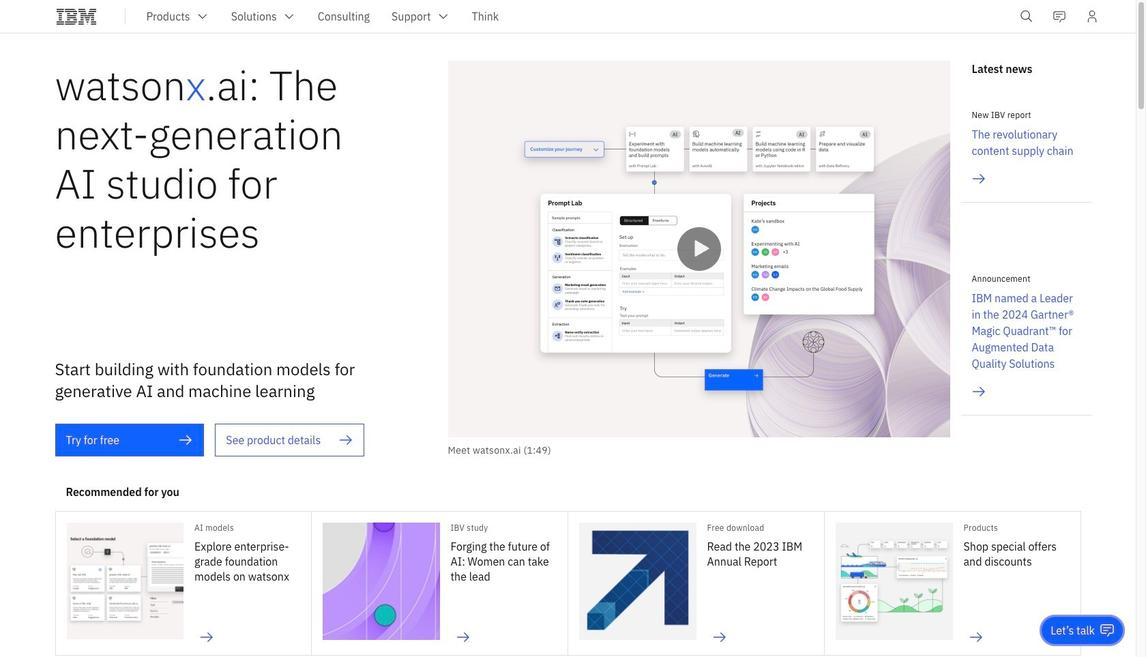 Task type: locate. For each thing, give the bounding box(es) containing it.
let's talk element
[[1051, 623, 1096, 638]]



